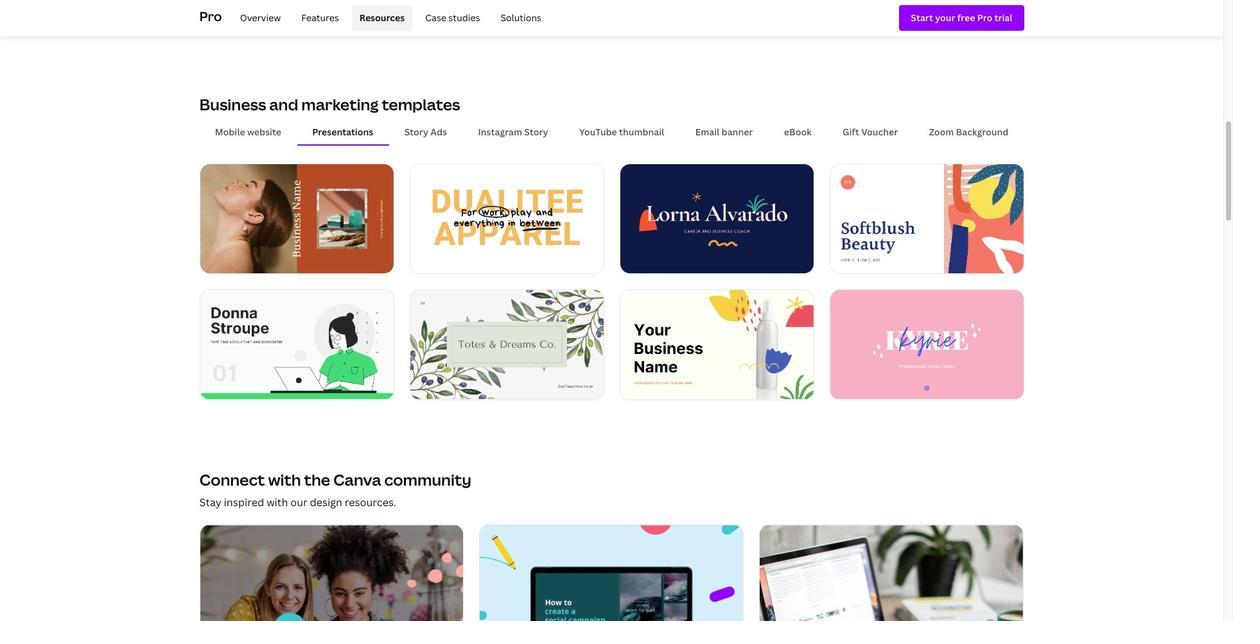 Task type: vqa. For each thing, say whether or not it's contained in the screenshot.
toolkit related to Musician toolkit
yes



Task type: describe. For each thing, give the bounding box(es) containing it.
restaurant toolkit
[[410, 15, 500, 29]]

instagram story button
[[463, 120, 564, 145]]

email banner button
[[680, 120, 769, 145]]

mobile
[[215, 126, 245, 138]]

overview link
[[232, 5, 289, 31]]

community
[[385, 470, 472, 491]]

case
[[425, 11, 447, 24]]

overview
[[240, 11, 281, 24]]

studies
[[449, 11, 480, 24]]

restaurant toolkit link
[[410, 0, 604, 33]]

toolkit for musician toolkit
[[877, 15, 910, 29]]

pro
[[199, 8, 222, 25]]

connect with the canva community stay inspired with our design resources.
[[199, 470, 472, 510]]

toolkit for wellness toolkit
[[246, 15, 279, 29]]

stay
[[199, 496, 221, 510]]

design
[[310, 496, 342, 510]]

inspired
[[224, 496, 264, 510]]

business and marketing templates
[[199, 94, 460, 115]]

ebook button
[[769, 120, 827, 145]]

features
[[301, 11, 339, 24]]

youtube thumbnail
[[580, 126, 665, 138]]

the
[[304, 470, 330, 491]]

templates
[[382, 94, 460, 115]]

wellness toolkit link
[[199, 0, 394, 33]]

restaurant
[[410, 15, 465, 29]]

pro element
[[199, 0, 1024, 36]]

instagram
[[478, 126, 522, 138]]

youtube
[[580, 126, 617, 138]]

banner
[[722, 126, 753, 138]]

connect
[[199, 470, 265, 491]]

solutions link
[[493, 5, 549, 31]]

musician toolkit link
[[830, 0, 1024, 33]]

canva
[[333, 470, 381, 491]]

background
[[956, 126, 1009, 138]]



Task type: locate. For each thing, give the bounding box(es) containing it.
gift
[[843, 126, 860, 138]]

story ads
[[405, 126, 447, 138]]

2 toolkit from the left
[[467, 15, 500, 29]]

marketing
[[302, 94, 379, 115]]

mobile website
[[215, 126, 281, 138]]

toolkit for restaurant toolkit
[[467, 15, 500, 29]]

resources
[[360, 11, 405, 24]]

musician
[[830, 15, 874, 29]]

ads
[[431, 126, 447, 138]]

voucher
[[862, 126, 898, 138]]

instagram story
[[478, 126, 548, 138]]

0 horizontal spatial toolkit
[[246, 15, 279, 29]]

musician toolkit
[[830, 15, 910, 29]]

with up our
[[268, 470, 301, 491]]

gift voucher button
[[827, 120, 914, 145]]

email
[[696, 126, 720, 138]]

zoom
[[929, 126, 954, 138]]

with left our
[[267, 496, 288, 510]]

1 horizontal spatial toolkit
[[467, 15, 500, 29]]

0 horizontal spatial story
[[405, 126, 429, 138]]

menu bar
[[227, 5, 549, 31]]

story inside button
[[405, 126, 429, 138]]

1 story from the left
[[405, 126, 429, 138]]

resources.
[[345, 496, 396, 510]]

ebook
[[784, 126, 812, 138]]

1 vertical spatial with
[[267, 496, 288, 510]]

our
[[291, 496, 308, 510]]

story inside 'button'
[[524, 126, 548, 138]]

website
[[247, 126, 281, 138]]

features link
[[294, 5, 347, 31]]

toolkit
[[246, 15, 279, 29], [467, 15, 500, 29], [877, 15, 910, 29]]

wellness toolkit
[[199, 15, 279, 29]]

zoom background button
[[914, 120, 1024, 145]]

presentations button
[[297, 120, 389, 145]]

presentations
[[312, 126, 373, 138]]

with
[[268, 470, 301, 491], [267, 496, 288, 510]]

story right instagram
[[524, 126, 548, 138]]

and
[[269, 94, 298, 115]]

mobile website button
[[199, 120, 297, 145]]

menu bar containing overview
[[227, 5, 549, 31]]

story ads button
[[389, 120, 463, 145]]

story
[[405, 126, 429, 138], [524, 126, 548, 138]]

zoom background
[[929, 126, 1009, 138]]

gift voucher
[[843, 126, 898, 138]]

wellness
[[199, 15, 244, 29]]

business
[[199, 94, 266, 115]]

case studies
[[425, 11, 480, 24]]

solutions
[[501, 11, 542, 24]]

youtube thumbnail button
[[564, 120, 680, 145]]

1 horizontal spatial story
[[524, 126, 548, 138]]

email banner
[[696, 126, 753, 138]]

story left ads
[[405, 126, 429, 138]]

toolkit inside "link"
[[246, 15, 279, 29]]

thumbnail
[[619, 126, 665, 138]]

1 toolkit from the left
[[246, 15, 279, 29]]

menu bar inside pro element
[[227, 5, 549, 31]]

2 horizontal spatial toolkit
[[877, 15, 910, 29]]

0 vertical spatial with
[[268, 470, 301, 491]]

2 story from the left
[[524, 126, 548, 138]]

start your free pro trial image
[[911, 11, 1013, 25]]

resources link
[[352, 5, 413, 31]]

case studies link
[[418, 5, 488, 31]]

3 toolkit from the left
[[877, 15, 910, 29]]



